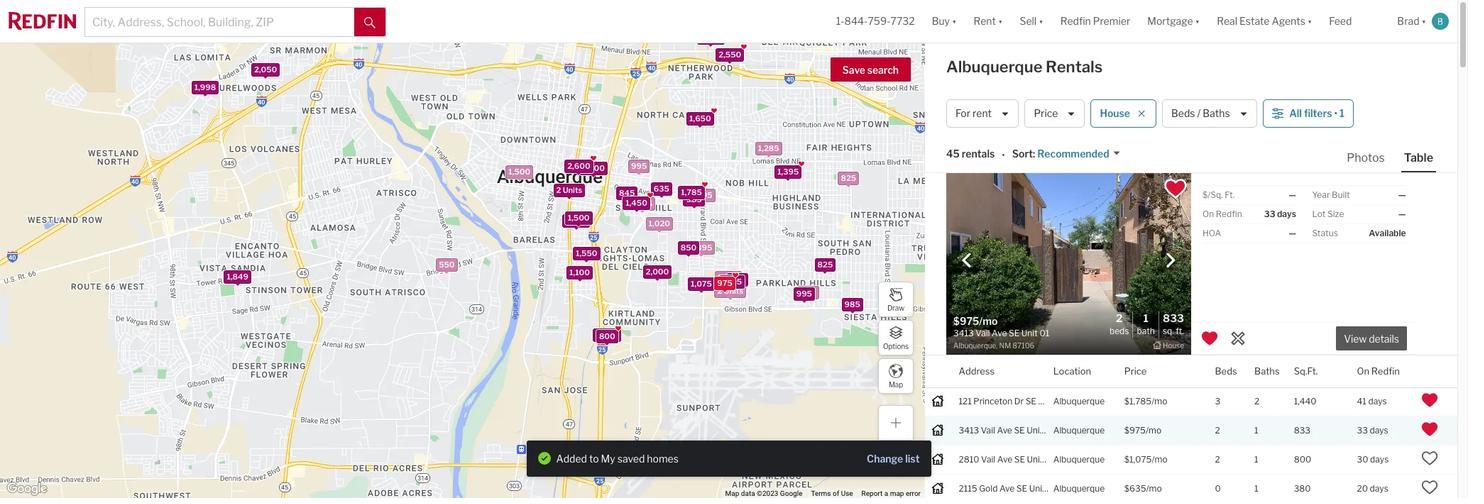 Task type: locate. For each thing, give the bounding box(es) containing it.
4 ▾ from the left
[[1196, 15, 1200, 27]]

ave up 2115 gold ave se unit unitc
[[998, 454, 1013, 465]]

vail right 3413
[[981, 425, 996, 436]]

1 vertical spatial on
[[1358, 365, 1370, 377]]

bath
[[1137, 326, 1155, 337]]

albuquerque up unitc
[[1054, 454, 1105, 465]]

1,500 up 1,550
[[568, 212, 590, 222]]

0 horizontal spatial baths
[[1203, 108, 1230, 120]]

0 vertical spatial 33
[[1265, 209, 1276, 219]]

unit for 121princeto
[[1039, 396, 1055, 407]]

redfin down details at the bottom right of page
[[1372, 365, 1400, 377]]

se down 'dr'
[[1014, 425, 1025, 436]]

1 vertical spatial ft.
[[1176, 326, 1185, 337]]

▾ right agents
[[1308, 15, 1313, 27]]

• for all filters • 1
[[1335, 108, 1338, 120]]

1 horizontal spatial 1,500
[[568, 212, 590, 222]]

• left the sort
[[1002, 149, 1005, 161]]

favorite button checkbox
[[1164, 177, 1188, 201]]

0 vertical spatial units
[[563, 185, 582, 195]]

1 vertical spatial ave
[[998, 454, 1013, 465]]

1 horizontal spatial ft.
[[1225, 190, 1235, 200]]

map
[[890, 490, 904, 498]]

1 vertical spatial 995
[[796, 289, 812, 299]]

0 horizontal spatial on
[[1203, 209, 1215, 219]]

0 horizontal spatial 800
[[599, 331, 615, 341]]

report a map error
[[862, 490, 921, 498]]

table
[[1405, 151, 1434, 165]]

ave right gold
[[1000, 483, 1015, 494]]

—
[[1289, 190, 1297, 200], [1399, 190, 1407, 200], [1399, 209, 1407, 219], [1289, 228, 1297, 239]]

saved
[[618, 453, 645, 465]]

unfavorite this home image
[[1202, 330, 1219, 347], [1422, 421, 1439, 438]]

:
[[1033, 148, 1036, 160]]

33 up 30
[[1358, 425, 1368, 436]]

sq.
[[1163, 326, 1174, 337]]

1,395 up "1,075"
[[691, 243, 712, 253]]

• for 45 rentals •
[[1002, 149, 1005, 161]]

1 vertical spatial vail
[[982, 454, 996, 465]]

845
[[619, 188, 635, 197]]

1 vertical spatial 33
[[1358, 425, 1368, 436]]

agents
[[1272, 15, 1306, 27]]

save search button
[[831, 58, 911, 82]]

0 vertical spatial redfin
[[1061, 15, 1091, 27]]

days for 833
[[1370, 425, 1389, 436]]

0 vertical spatial baths
[[1203, 108, 1230, 120]]

0 vertical spatial price button
[[1025, 99, 1086, 128]]

se for 121princeto
[[1026, 396, 1037, 407]]

▾ for rent ▾
[[998, 15, 1003, 27]]

$1,785 /mo
[[1125, 396, 1168, 407]]

• inside 'button'
[[1335, 108, 1338, 120]]

0 horizontal spatial on redfin
[[1203, 209, 1243, 219]]

0 vertical spatial beds
[[1172, 108, 1196, 120]]

vail
[[981, 425, 996, 436], [982, 454, 996, 465]]

▾ right sell
[[1039, 15, 1044, 27]]

x-out this home image
[[1230, 330, 1247, 347]]

price up the :
[[1034, 108, 1059, 120]]

redfin down $/sq. ft.
[[1216, 209, 1243, 219]]

mortgage ▾ button
[[1139, 0, 1209, 43]]

— for built
[[1399, 190, 1407, 200]]

1 horizontal spatial units
[[724, 286, 743, 296]]

▾
[[952, 15, 957, 27], [998, 15, 1003, 27], [1039, 15, 1044, 27], [1196, 15, 1200, 27], [1308, 15, 1313, 27], [1422, 15, 1427, 27]]

0 vertical spatial on
[[1203, 209, 1215, 219]]

1 vertical spatial 1,395
[[691, 243, 712, 253]]

$635 /mo
[[1125, 483, 1162, 494]]

— down table button
[[1399, 190, 1407, 200]]

0 vertical spatial on redfin
[[1203, 209, 1243, 219]]

1 bath
[[1137, 313, 1155, 337]]

2 horizontal spatial beds
[[1216, 365, 1238, 377]]

house button
[[1091, 99, 1157, 128]]

121
[[959, 396, 972, 407]]

833 up the sq.
[[1163, 313, 1185, 325]]

2 ▾ from the left
[[998, 15, 1003, 27]]

price
[[1034, 108, 1059, 120], [1125, 365, 1147, 377]]

map
[[889, 380, 903, 389], [726, 490, 740, 498]]

view
[[1344, 333, 1367, 345]]

location
[[1054, 365, 1092, 377]]

mortgage
[[1148, 15, 1194, 27]]

/mo up $1,075 /mo
[[1146, 425, 1162, 436]]

rent ▾ button
[[974, 0, 1003, 43]]

1 horizontal spatial redfin
[[1216, 209, 1243, 219]]

beds left bath on the bottom of page
[[1110, 326, 1130, 337]]

1 for 833
[[1255, 425, 1259, 436]]

to
[[589, 453, 599, 465]]

▾ right buy
[[952, 15, 957, 27]]

section
[[527, 441, 931, 477]]

se right 'dr'
[[1026, 396, 1037, 407]]

121 princeton dr se unit 121princeto
[[959, 396, 1114, 407]]

▾ right the brad
[[1422, 15, 1427, 27]]

$/sq.
[[1203, 190, 1224, 200]]

units down 970
[[724, 286, 743, 296]]

address
[[959, 365, 995, 377]]

rent ▾
[[974, 15, 1003, 27]]

photo of 3413 vail ave se unit 01, albuquerque, nm 87106 image
[[947, 173, 1192, 355]]

on up hoa
[[1203, 209, 1215, 219]]

• right filters
[[1335, 108, 1338, 120]]

550
[[439, 260, 455, 270]]

ave for 2115
[[1000, 483, 1015, 494]]

sq.ft.
[[1294, 365, 1318, 377]]

1 horizontal spatial 2 units
[[717, 286, 743, 296]]

price button up recommended
[[1025, 99, 1086, 128]]

ave for 3413
[[997, 425, 1013, 436]]

33 days left lot
[[1265, 209, 1297, 219]]

— left "status"
[[1289, 228, 1297, 239]]

833 sq. ft.
[[1163, 313, 1185, 337]]

33 days
[[1265, 209, 1297, 219], [1358, 425, 1389, 436]]

for
[[956, 108, 971, 120]]

2 left 1 bath
[[1116, 313, 1123, 325]]

1 inside 'button'
[[1340, 108, 1345, 120]]

1 horizontal spatial map
[[889, 380, 903, 389]]

33 left lot
[[1265, 209, 1276, 219]]

1 horizontal spatial 33
[[1358, 425, 1368, 436]]

1 vertical spatial map
[[726, 490, 740, 498]]

2 horizontal spatial redfin
[[1372, 365, 1400, 377]]

year
[[1313, 190, 1331, 200]]

favorite this home image
[[1422, 479, 1439, 496]]

rent
[[974, 15, 996, 27]]

ft. right the sq.
[[1176, 326, 1185, 337]]

mortgage ▾
[[1148, 15, 1200, 27]]

beds up 3
[[1216, 365, 1238, 377]]

01
[[1045, 425, 1055, 436]]

on up the 41
[[1358, 365, 1370, 377]]

0 vertical spatial 1,395
[[777, 167, 799, 177]]

0 horizontal spatial •
[[1002, 149, 1005, 161]]

1,020
[[648, 218, 670, 228]]

0 vertical spatial 800
[[599, 331, 615, 341]]

map down options on the right of page
[[889, 380, 903, 389]]

0 vertical spatial price
[[1034, 108, 1059, 120]]

unit left 01
[[1027, 425, 1043, 436]]

redfin premier
[[1061, 15, 1131, 27]]

0 vertical spatial 833
[[1163, 313, 1185, 325]]

rentals
[[962, 148, 995, 160]]

data
[[741, 490, 755, 498]]

1 vertical spatial units
[[724, 286, 743, 296]]

brad ▾
[[1398, 15, 1427, 27]]

1 for 380
[[1255, 483, 1259, 494]]

0 horizontal spatial price
[[1034, 108, 1059, 120]]

albuquerque down location button
[[1054, 396, 1105, 407]]

1 horizontal spatial 800
[[1294, 454, 1312, 465]]

on redfin up 41 days
[[1358, 365, 1400, 377]]

0 horizontal spatial units
[[563, 185, 582, 195]]

0 vertical spatial •
[[1335, 108, 1338, 120]]

error
[[906, 490, 921, 498]]

/mo down $1,075 /mo
[[1147, 483, 1162, 494]]

833 inside 833 sq. ft.
[[1163, 313, 1185, 325]]

sq.ft. button
[[1294, 356, 1318, 388]]

0 vertical spatial unfavorite this home image
[[1202, 330, 1219, 347]]

hoa
[[1203, 228, 1222, 239]]

2 vertical spatial beds
[[1216, 365, 1238, 377]]

1 horizontal spatial price button
[[1125, 356, 1147, 388]]

buy ▾ button
[[924, 0, 965, 43]]

ft. right $/sq.
[[1225, 190, 1235, 200]]

units down 2,600 at the left of page
[[563, 185, 582, 195]]

33 days up 30 days
[[1358, 425, 1389, 436]]

/mo for $635
[[1147, 483, 1162, 494]]

next button image
[[1164, 253, 1178, 267]]

brad
[[1398, 15, 1420, 27]]

— left "year"
[[1289, 190, 1297, 200]]

1 for 800
[[1255, 454, 1259, 465]]

2 up 0
[[1216, 454, 1221, 465]]

1 vertical spatial beds
[[1110, 326, 1130, 337]]

1,075
[[691, 279, 712, 289]]

unfavorite this home image up favorite this home image
[[1422, 421, 1439, 438]]

833 down '1,440'
[[1294, 425, 1311, 436]]

real estate agents ▾ button
[[1209, 0, 1321, 43]]

vail for 2810
[[982, 454, 996, 465]]

0 horizontal spatial map
[[726, 490, 740, 498]]

1 vertical spatial 1,500
[[568, 212, 590, 222]]

1,650
[[689, 113, 711, 123]]

1,395 down 1,285
[[777, 167, 799, 177]]

1 vertical spatial 833
[[1294, 425, 1311, 436]]

0 horizontal spatial 2 units
[[556, 185, 582, 195]]

1 ▾ from the left
[[952, 15, 957, 27]]

0 vertical spatial 1,500
[[508, 167, 530, 176]]

1 vertical spatial price
[[1125, 365, 1147, 377]]

heading
[[954, 314, 1069, 352]]

0 vertical spatial 33 days
[[1265, 209, 1297, 219]]

• inside "45 rentals •"
[[1002, 149, 1005, 161]]

0 horizontal spatial redfin
[[1061, 15, 1091, 27]]

beds inside button
[[1172, 108, 1196, 120]]

0 horizontal spatial 33
[[1265, 209, 1276, 219]]

825
[[841, 173, 856, 183], [818, 260, 833, 270]]

▾ right mortgage
[[1196, 15, 1200, 27]]

albuquerque for 2115 gold ave se unit unitc
[[1054, 483, 1105, 494]]

1 vertical spatial 985
[[844, 299, 860, 309]]

$975 /mo
[[1125, 425, 1162, 436]]

recommended
[[1038, 148, 1110, 160]]

days right 30
[[1371, 454, 1389, 465]]

on redfin down $/sq. ft.
[[1203, 209, 1243, 219]]

2 down 3
[[1216, 425, 1221, 436]]

1 horizontal spatial 825
[[841, 173, 856, 183]]

2 vertical spatial ave
[[1000, 483, 1015, 494]]

map inside button
[[889, 380, 903, 389]]

1 vertical spatial redfin
[[1216, 209, 1243, 219]]

▾ right rent
[[998, 15, 1003, 27]]

1 horizontal spatial 833
[[1294, 425, 1311, 436]]

1,185
[[632, 199, 652, 209]]

635
[[654, 183, 669, 193]]

1 vertical spatial •
[[1002, 149, 1005, 161]]

days right 20
[[1370, 483, 1389, 494]]

1 horizontal spatial 995
[[796, 289, 812, 299]]

redfin left premier
[[1061, 15, 1091, 27]]

previous button image
[[960, 253, 974, 267]]

unit right 'dr'
[[1039, 396, 1055, 407]]

unit left unita
[[1027, 454, 1044, 465]]

albuquerque
[[947, 58, 1043, 76], [1054, 396, 1105, 407], [1054, 425, 1105, 436], [1054, 454, 1105, 465], [1054, 483, 1105, 494]]

0 vertical spatial map
[[889, 380, 903, 389]]

days for 1,440
[[1369, 396, 1388, 407]]

price button
[[1025, 99, 1086, 128], [1125, 356, 1147, 388]]

baths right /
[[1203, 108, 1230, 120]]

41 days
[[1358, 396, 1388, 407]]

2 left 845
[[556, 185, 561, 195]]

1 horizontal spatial •
[[1335, 108, 1338, 120]]

princeton
[[974, 396, 1013, 407]]

google image
[[4, 480, 50, 499]]

20
[[1358, 483, 1369, 494]]

mortgage ▾ button
[[1148, 0, 1200, 43]]

0 horizontal spatial 985
[[686, 195, 702, 204]]

1 horizontal spatial baths
[[1255, 365, 1280, 377]]

unit for 01
[[1027, 425, 1043, 436]]

sell ▾ button
[[1020, 0, 1044, 43]]

1,500 left 2,600 at the left of page
[[508, 167, 530, 176]]

map region
[[0, 0, 1075, 499]]

0 vertical spatial 825
[[841, 173, 856, 183]]

rent
[[973, 108, 992, 120]]

2,050
[[254, 64, 277, 74]]

1 horizontal spatial 1,395
[[777, 167, 799, 177]]

beds left /
[[1172, 108, 1196, 120]]

3 ▾ from the left
[[1039, 15, 1044, 27]]

1 vertical spatial 33 days
[[1358, 425, 1389, 436]]

albuquerque down unita
[[1054, 483, 1105, 494]]

2 down 1,095
[[717, 286, 722, 296]]

section containing added to my saved homes
[[527, 441, 931, 477]]

0 horizontal spatial 995
[[631, 161, 647, 171]]

baths left sq.ft.
[[1255, 365, 1280, 377]]

1 horizontal spatial beds
[[1172, 108, 1196, 120]]

vail right 2810 in the bottom of the page
[[982, 454, 996, 465]]

6 ▾ from the left
[[1422, 15, 1427, 27]]

/mo up $635 /mo
[[1152, 454, 1168, 465]]

baths
[[1203, 108, 1230, 120], [1255, 365, 1280, 377]]

unfavorite this home image left x-out this home icon on the bottom of the page
[[1202, 330, 1219, 347]]

0 vertical spatial ft.
[[1225, 190, 1235, 200]]

0 horizontal spatial ft.
[[1176, 326, 1185, 337]]

1 horizontal spatial unfavorite this home image
[[1422, 421, 1439, 438]]

2 units down 970
[[717, 286, 743, 296]]

favorite this home image
[[1422, 450, 1439, 467]]

1 vertical spatial 2,550
[[596, 330, 618, 340]]

price up $1,785
[[1125, 365, 1147, 377]]

0 vertical spatial 2,550
[[719, 49, 741, 59]]

— up available
[[1399, 209, 1407, 219]]

built
[[1332, 190, 1351, 200]]

price button up $1,785
[[1125, 356, 1147, 388]]

beds
[[1172, 108, 1196, 120], [1110, 326, 1130, 337], [1216, 365, 1238, 377]]

days up 30 days
[[1370, 425, 1389, 436]]

map left data
[[726, 490, 740, 498]]

/mo up the $975 /mo
[[1152, 396, 1168, 407]]

buy ▾
[[932, 15, 957, 27]]

0 vertical spatial vail
[[981, 425, 996, 436]]

se down 2810 vail ave se unit unita
[[1017, 483, 1028, 494]]

970
[[730, 274, 745, 284]]

0 vertical spatial ave
[[997, 425, 1013, 436]]

all filters • 1
[[1290, 108, 1345, 120]]

/mo for $1,785
[[1152, 396, 1168, 407]]

se
[[1026, 396, 1037, 407], [1014, 425, 1025, 436], [1015, 454, 1025, 465], [1017, 483, 1028, 494]]

/mo
[[1152, 396, 1168, 407], [1146, 425, 1162, 436], [1152, 454, 1168, 465], [1147, 483, 1162, 494]]

1 vertical spatial baths
[[1255, 365, 1280, 377]]

unit left unitc
[[1030, 483, 1046, 494]]

▾ for brad ▾
[[1422, 15, 1427, 27]]

2,400
[[582, 163, 605, 173]]

status
[[1313, 228, 1339, 239]]

1 horizontal spatial on redfin
[[1358, 365, 1400, 377]]

2 down baths button
[[1255, 396, 1260, 407]]

0 horizontal spatial 825
[[818, 260, 833, 270]]

on redfin
[[1203, 209, 1243, 219], [1358, 365, 1400, 377]]

833
[[1163, 313, 1185, 325], [1294, 425, 1311, 436]]

833 for 833 sq. ft.
[[1163, 313, 1185, 325]]

0 horizontal spatial 833
[[1163, 313, 1185, 325]]

days right the 41
[[1369, 396, 1388, 407]]

2 units down 2,600 at the left of page
[[556, 185, 582, 195]]

ave up 2810 vail ave se unit unita
[[997, 425, 1013, 436]]

se up 2115 gold ave se unit unitc
[[1015, 454, 1025, 465]]

0 horizontal spatial beds
[[1110, 326, 1130, 337]]

unit for unitc
[[1030, 483, 1046, 494]]



Task type: vqa. For each thing, say whether or not it's contained in the screenshot.
/
yes



Task type: describe. For each thing, give the bounding box(es) containing it.
▾ for mortgage ▾
[[1196, 15, 1200, 27]]

0 vertical spatial 985
[[686, 195, 702, 204]]

800 inside "map" region
[[599, 331, 615, 341]]

on redfin button
[[1358, 356, 1400, 388]]

1,000
[[565, 215, 587, 225]]

photos button
[[1345, 151, 1402, 171]]

1,100
[[569, 267, 590, 277]]

$1,785
[[1125, 396, 1152, 407]]

size
[[1328, 209, 1345, 219]]

on inside button
[[1358, 365, 1370, 377]]

1,550
[[576, 248, 597, 258]]

beds / baths button
[[1163, 99, 1258, 128]]

house
[[1100, 108, 1131, 120]]

0
[[1216, 483, 1221, 494]]

se for unita
[[1015, 454, 1025, 465]]

2 beds
[[1110, 313, 1130, 337]]

1,285
[[758, 143, 779, 153]]

days for 800
[[1371, 454, 1389, 465]]

report a map error link
[[862, 490, 921, 498]]

remove house image
[[1138, 109, 1146, 118]]

year built
[[1313, 190, 1351, 200]]

buy
[[932, 15, 950, 27]]

2 inside 2 beds
[[1116, 313, 1123, 325]]

days for 380
[[1370, 483, 1389, 494]]

/mo for $1,075
[[1152, 454, 1168, 465]]

albuquerque down rent ▾ button
[[947, 58, 1043, 76]]

se for 01
[[1014, 425, 1025, 436]]

user photo image
[[1432, 13, 1450, 30]]

1-
[[836, 15, 845, 27]]

0 horizontal spatial 1,395
[[691, 243, 712, 253]]

map for map
[[889, 380, 903, 389]]

844-
[[845, 15, 868, 27]]

0 horizontal spatial 2,550
[[596, 330, 618, 340]]

beds / baths
[[1172, 108, 1230, 120]]

380
[[1294, 483, 1311, 494]]

recommended button
[[1036, 147, 1121, 161]]

table button
[[1402, 151, 1437, 173]]

save search
[[843, 64, 899, 76]]

real estate agents ▾
[[1217, 15, 1313, 27]]

days left lot
[[1278, 209, 1297, 219]]

▾ for buy ▾
[[952, 15, 957, 27]]

2 vertical spatial redfin
[[1372, 365, 1400, 377]]

2810 vail ave se unit unita
[[959, 454, 1071, 465]]

30 days
[[1358, 454, 1389, 465]]

1 horizontal spatial price
[[1125, 365, 1147, 377]]

$/sq. ft.
[[1203, 190, 1235, 200]]

45
[[947, 148, 960, 160]]

1 horizontal spatial 33 days
[[1358, 425, 1389, 436]]

2,000
[[646, 267, 669, 277]]

1 vertical spatial 825
[[818, 260, 833, 270]]

ft. inside 833 sq. ft.
[[1176, 326, 1185, 337]]

real
[[1217, 15, 1238, 27]]

list
[[906, 453, 920, 465]]

/mo for $975
[[1146, 425, 1162, 436]]

terms of use link
[[811, 490, 853, 498]]

City, Address, School, Building, ZIP search field
[[85, 8, 354, 36]]

975
[[717, 278, 732, 288]]

0 vertical spatial 2 units
[[556, 185, 582, 195]]

1 vertical spatial price button
[[1125, 356, 1147, 388]]

buy ▾ button
[[932, 0, 957, 43]]

0 vertical spatial 995
[[631, 161, 647, 171]]

beds for beds / baths
[[1172, 108, 1196, 120]]

1 horizontal spatial 985
[[844, 299, 860, 309]]

albuquerque for 2810 vail ave se unit unita
[[1054, 454, 1105, 465]]

3
[[1216, 396, 1221, 407]]

1 inside 1 bath
[[1144, 313, 1149, 325]]

albuquerque down 121princeto in the right bottom of the page
[[1054, 425, 1105, 436]]

submit search image
[[364, 17, 376, 28]]

— for size
[[1399, 209, 1407, 219]]

view details button
[[1337, 327, 1408, 351]]

1,195
[[722, 277, 742, 287]]

terms of use
[[811, 490, 853, 498]]

30
[[1358, 454, 1369, 465]]

address button
[[959, 356, 995, 388]]

estate
[[1240, 15, 1270, 27]]

1 vertical spatial on redfin
[[1358, 365, 1400, 377]]

759-
[[868, 15, 891, 27]]

google
[[780, 490, 803, 498]]

0 horizontal spatial price button
[[1025, 99, 1086, 128]]

beds for the beds button
[[1216, 365, 1238, 377]]

for rent
[[956, 108, 992, 120]]

dr
[[1015, 396, 1024, 407]]

rent ▾ button
[[965, 0, 1012, 43]]

favorite button image
[[1164, 177, 1188, 201]]

view details link
[[1337, 325, 1408, 351]]

baths inside button
[[1203, 108, 1230, 120]]

833 for 833
[[1294, 425, 1311, 436]]

1 vertical spatial unfavorite this home image
[[1422, 421, 1439, 438]]

0 horizontal spatial unfavorite this home image
[[1202, 330, 1219, 347]]

sell ▾ button
[[1012, 0, 1052, 43]]

2,600
[[567, 161, 590, 171]]

premier
[[1094, 15, 1131, 27]]

a
[[885, 490, 889, 498]]

feed button
[[1321, 0, 1389, 43]]

all
[[1290, 108, 1302, 120]]

0 horizontal spatial 33 days
[[1265, 209, 1297, 219]]

ave for 2810
[[998, 454, 1013, 465]]

unfavorite this home image
[[1422, 392, 1439, 409]]

redfin premier button
[[1052, 0, 1139, 43]]

unit for unita
[[1027, 454, 1044, 465]]

0 horizontal spatial 1,500
[[508, 167, 530, 176]]

$1,075
[[1125, 454, 1152, 465]]

beds button
[[1216, 356, 1238, 388]]

▾ for sell ▾
[[1039, 15, 1044, 27]]

filters
[[1305, 108, 1333, 120]]

3413 vail ave se unit 01 albuquerque
[[959, 425, 1105, 436]]

1,450
[[626, 198, 647, 208]]

1 vertical spatial 2 units
[[717, 286, 743, 296]]

5 ▾ from the left
[[1308, 15, 1313, 27]]

my
[[601, 453, 616, 465]]

1,095
[[717, 272, 739, 282]]

report
[[862, 490, 883, 498]]

625
[[684, 187, 699, 197]]

1 vertical spatial 800
[[1294, 454, 1312, 465]]

1,440
[[1294, 396, 1317, 407]]

45 rentals •
[[947, 148, 1005, 161]]

gold
[[980, 483, 998, 494]]

photos
[[1347, 151, 1385, 165]]

se for unitc
[[1017, 483, 1028, 494]]

1-844-759-7732
[[836, 15, 915, 27]]

view details
[[1344, 333, 1400, 345]]

available
[[1370, 228, 1407, 239]]

albuquerque for 121 princeton dr se unit 121princeto
[[1054, 396, 1105, 407]]

lot size
[[1313, 209, 1345, 219]]

vail for 3413
[[981, 425, 996, 436]]

850
[[681, 243, 697, 253]]

— for ft.
[[1289, 190, 1297, 200]]

map for map data ©2023 google
[[726, 490, 740, 498]]

1,998
[[194, 82, 216, 92]]

use
[[841, 490, 853, 498]]

sell
[[1020, 15, 1037, 27]]

for rent button
[[947, 99, 1019, 128]]

1 horizontal spatial 2,550
[[719, 49, 741, 59]]



